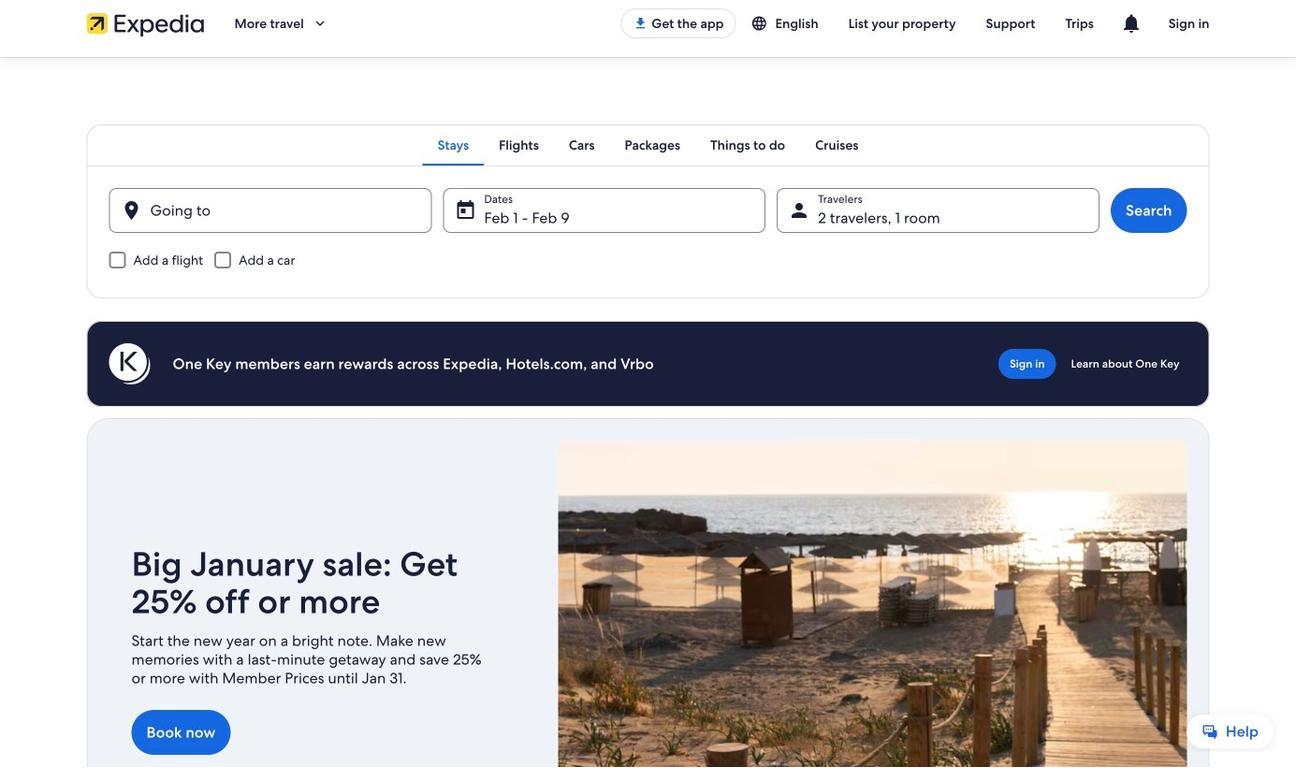 Task type: vqa. For each thing, say whether or not it's contained in the screenshot.
expedia logo
yes



Task type: locate. For each thing, give the bounding box(es) containing it.
communication center icon image
[[1120, 12, 1143, 35]]

more travel image
[[311, 15, 328, 32]]

tab list
[[87, 124, 1210, 166]]

main content
[[0, 57, 1296, 768]]

download the app button image
[[633, 16, 648, 31]]

expedia logo image
[[87, 10, 205, 37]]



Task type: describe. For each thing, give the bounding box(es) containing it.
small image
[[751, 15, 775, 32]]



